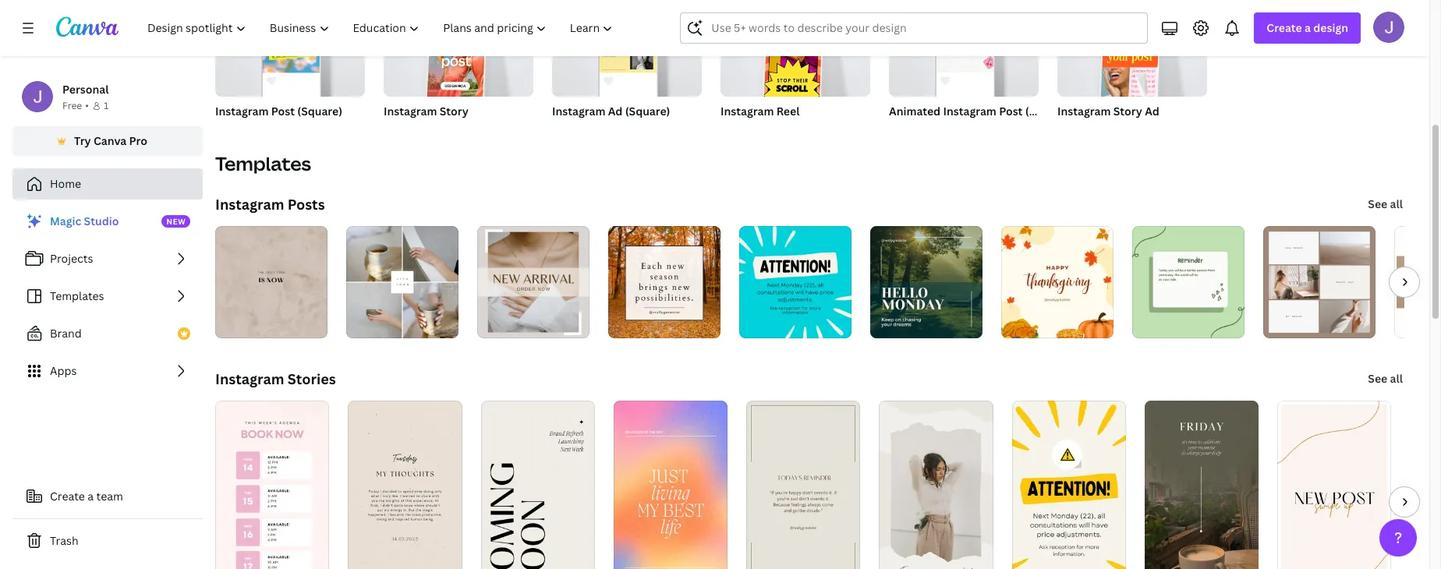 Task type: vqa. For each thing, say whether or not it's contained in the screenshot.
Page Title Text Field
no



Task type: describe. For each thing, give the bounding box(es) containing it.
projects link
[[12, 243, 203, 275]]

0 horizontal spatial templates
[[50, 289, 104, 303]]

canva
[[94, 133, 127, 148]]

instagram for instagram post (square)
[[215, 104, 269, 119]]

1080 inside instagram story ad 1080 × 1920 px
[[1058, 124, 1081, 137]]

trash
[[50, 534, 78, 548]]

instagram for instagram story
[[384, 104, 437, 119]]

stories
[[288, 370, 336, 388]]

new
[[166, 216, 186, 227]]

group for instagram post (square)
[[215, 0, 365, 97]]

× inside instagram ad (square) 1080 × 1080 px
[[578, 124, 583, 137]]

a for team
[[88, 489, 94, 504]]

(square) for instagram ad (square) 1080 × 1080 px
[[625, 104, 670, 119]]

instagram post (square)
[[215, 104, 342, 119]]

instagram stories link
[[215, 370, 336, 388]]

jacob simon image
[[1374, 12, 1405, 43]]

•
[[85, 99, 89, 112]]

3 1080 from the left
[[585, 124, 608, 137]]

px inside instagram story ad 1080 × 1920 px
[[1115, 124, 1126, 137]]

× inside instagram story ad 1080 × 1920 px
[[1084, 124, 1088, 137]]

1
[[104, 99, 109, 112]]

px inside instagram reel 1080 × 1920 px
[[778, 124, 789, 137]]

instagram story ad group
[[1058, 0, 1207, 139]]

px inside animated instagram post (square) 1080 × 1080 px
[[948, 124, 958, 137]]

post inside group
[[271, 104, 295, 119]]

instagram reel group
[[721, 0, 870, 139]]

instagram for instagram reel 1080 × 1920 px
[[721, 104, 774, 119]]

animated instagram post (square) 1080 × 1080 px
[[889, 104, 1071, 137]]

group for instagram story ad
[[1058, 0, 1207, 106]]

projects
[[50, 251, 93, 266]]

2 1080 from the left
[[552, 124, 576, 137]]

see all for instagram posts
[[1368, 197, 1403, 211]]

1080 inside instagram reel 1080 × 1920 px
[[721, 124, 744, 137]]

free •
[[62, 99, 89, 112]]

animated instagram post (square) group
[[889, 0, 1071, 139]]

group for animated instagram post (square)
[[889, 0, 1039, 97]]

(square) for instagram post (square)
[[297, 104, 342, 119]]

magic
[[50, 214, 81, 229]]

instagram reel 1080 × 1920 px
[[721, 104, 800, 137]]

1080 × 1920 px
[[384, 124, 452, 137]]

posts
[[288, 195, 325, 214]]

(square) inside animated instagram post (square) 1080 × 1080 px
[[1025, 104, 1071, 119]]

brand link
[[12, 318, 203, 349]]

a for design
[[1305, 20, 1311, 35]]

1080 × 1920 px button for instagram reel
[[721, 123, 804, 139]]

1920 inside button
[[416, 124, 439, 137]]

create a team
[[50, 489, 123, 504]]

instagram inside animated instagram post (square) 1080 × 1080 px
[[943, 104, 997, 119]]

templates link
[[12, 281, 203, 312]]

group for instagram reel
[[721, 0, 870, 106]]

instagram ad (square) 1080 × 1080 px
[[552, 104, 670, 137]]

studio
[[84, 214, 119, 229]]

instagram ad (square) group
[[552, 0, 702, 139]]

trash link
[[12, 526, 203, 557]]

ad inside instagram story ad 1080 × 1920 px
[[1145, 104, 1160, 119]]

see for instagram stories
[[1368, 371, 1388, 386]]

see for instagram posts
[[1368, 197, 1388, 211]]

instagram posts
[[215, 195, 325, 214]]

apps
[[50, 363, 77, 378]]



Task type: locate. For each thing, give the bounding box(es) containing it.
1 vertical spatial create
[[50, 489, 85, 504]]

try canva pro
[[74, 133, 147, 148]]

instagram for instagram story ad 1080 × 1920 px
[[1058, 104, 1111, 119]]

2 ad from the left
[[1145, 104, 1160, 119]]

see all
[[1368, 197, 1403, 211], [1368, 371, 1403, 386]]

3 px from the left
[[778, 124, 789, 137]]

1 horizontal spatial a
[[1305, 20, 1311, 35]]

1 × from the left
[[410, 124, 414, 137]]

1080 × 1920 px button for instagram story
[[384, 123, 467, 139]]

try canva pro button
[[12, 126, 203, 156]]

see
[[1368, 197, 1388, 211], [1368, 371, 1388, 386]]

× inside instagram story group
[[410, 124, 414, 137]]

0 vertical spatial see all
[[1368, 197, 1403, 211]]

pro
[[129, 133, 147, 148]]

create a design
[[1267, 20, 1349, 35]]

4 group from the left
[[721, 0, 870, 106]]

1 1920 from the left
[[416, 124, 439, 137]]

personal
[[62, 82, 109, 97]]

px inside instagram story group
[[441, 124, 452, 137]]

0 horizontal spatial a
[[88, 489, 94, 504]]

instagram story group
[[384, 0, 534, 139]]

2 1920 from the left
[[753, 124, 776, 137]]

(square) inside instagram ad (square) 1080 × 1080 px
[[625, 104, 670, 119]]

instagram stories
[[215, 370, 336, 388]]

post inside animated instagram post (square) 1080 × 1080 px
[[999, 104, 1023, 119]]

all for instagram posts
[[1390, 197, 1403, 211]]

1 1080 × 1920 px button from the left
[[384, 123, 467, 139]]

2 see from the top
[[1368, 371, 1388, 386]]

5 group from the left
[[889, 0, 1039, 97]]

1920 inside instagram story ad 1080 × 1920 px
[[1090, 124, 1113, 137]]

1 all from the top
[[1390, 197, 1403, 211]]

0 horizontal spatial create
[[50, 489, 85, 504]]

1080
[[384, 124, 407, 137], [552, 124, 576, 137], [585, 124, 608, 137], [721, 124, 744, 137], [889, 124, 913, 137], [922, 124, 945, 137], [1058, 124, 1081, 137]]

1 see all from the top
[[1368, 197, 1403, 211]]

0 vertical spatial see
[[1368, 197, 1388, 211]]

1 group from the left
[[215, 0, 365, 97]]

0 vertical spatial create
[[1267, 20, 1302, 35]]

see all link
[[1367, 189, 1405, 220], [1367, 363, 1405, 395]]

1 vertical spatial see all link
[[1367, 363, 1405, 395]]

× inside animated instagram post (square) 1080 × 1080 px
[[915, 124, 920, 137]]

create for create a design
[[1267, 20, 1302, 35]]

try
[[74, 133, 91, 148]]

create left design
[[1267, 20, 1302, 35]]

create a team button
[[12, 481, 203, 512]]

a
[[1305, 20, 1311, 35], [88, 489, 94, 504]]

3 × from the left
[[747, 124, 751, 137]]

story
[[440, 104, 469, 119], [1114, 104, 1143, 119]]

2 see all from the top
[[1368, 371, 1403, 386]]

2 post from the left
[[999, 104, 1023, 119]]

1 1080 from the left
[[384, 124, 407, 137]]

1920
[[416, 124, 439, 137], [753, 124, 776, 137], [1090, 124, 1113, 137]]

a left design
[[1305, 20, 1311, 35]]

1920 inside instagram reel 1080 × 1920 px
[[753, 124, 776, 137]]

5 px from the left
[[1115, 124, 1126, 137]]

× inside instagram reel 1080 × 1920 px
[[747, 124, 751, 137]]

instagram posts link
[[215, 195, 325, 214]]

create inside button
[[50, 489, 85, 504]]

1080 × 1920 px button inside instagram reel group
[[721, 123, 804, 139]]

0 vertical spatial all
[[1390, 197, 1403, 211]]

group for instagram story
[[384, 0, 534, 106]]

reel
[[777, 104, 800, 119]]

0 horizontal spatial ad
[[608, 104, 623, 119]]

4 1080 from the left
[[721, 124, 744, 137]]

instagram story ad 1080 × 1920 px
[[1058, 104, 1160, 137]]

2 story from the left
[[1114, 104, 1143, 119]]

instagram for instagram stories
[[215, 370, 284, 388]]

templates
[[215, 151, 311, 176], [50, 289, 104, 303]]

ad inside instagram ad (square) 1080 × 1080 px
[[608, 104, 623, 119]]

1 (square) from the left
[[297, 104, 342, 119]]

1 see all link from the top
[[1367, 189, 1405, 220]]

instagram inside instagram ad (square) 1080 × 1080 px
[[552, 104, 606, 119]]

1080 × 1920 px button inside instagram story group
[[384, 123, 467, 139]]

2 horizontal spatial 1920
[[1090, 124, 1113, 137]]

1 vertical spatial templates
[[50, 289, 104, 303]]

team
[[96, 489, 123, 504]]

×
[[410, 124, 414, 137], [578, 124, 583, 137], [747, 124, 751, 137], [915, 124, 920, 137], [1084, 124, 1088, 137]]

0 horizontal spatial post
[[271, 104, 295, 119]]

instagram inside instagram reel 1080 × 1920 px
[[721, 104, 774, 119]]

1 vertical spatial see
[[1368, 371, 1388, 386]]

1 horizontal spatial post
[[999, 104, 1023, 119]]

home
[[50, 176, 81, 191]]

2 1080 × 1920 px button from the left
[[721, 123, 804, 139]]

1 see from the top
[[1368, 197, 1388, 211]]

instagram
[[215, 104, 269, 119], [384, 104, 437, 119], [552, 104, 606, 119], [721, 104, 774, 119], [943, 104, 997, 119], [1058, 104, 1111, 119], [215, 195, 284, 214], [215, 370, 284, 388]]

1 story from the left
[[440, 104, 469, 119]]

0 horizontal spatial 1920
[[416, 124, 439, 137]]

templates up instagram posts link
[[215, 151, 311, 176]]

brand
[[50, 326, 82, 341]]

story for instagram story
[[440, 104, 469, 119]]

instagram for instagram posts
[[215, 195, 284, 214]]

magic studio
[[50, 214, 119, 229]]

1 horizontal spatial ad
[[1145, 104, 1160, 119]]

a inside button
[[88, 489, 94, 504]]

2 see all link from the top
[[1367, 363, 1405, 395]]

5 × from the left
[[1084, 124, 1088, 137]]

px inside instagram ad (square) 1080 × 1080 px
[[611, 124, 621, 137]]

(square)
[[297, 104, 342, 119], [625, 104, 670, 119], [1025, 104, 1071, 119]]

a inside dropdown button
[[1305, 20, 1311, 35]]

story inside instagram story ad 1080 × 1920 px
[[1114, 104, 1143, 119]]

0 horizontal spatial 1080 × 1920 px button
[[384, 123, 467, 139]]

6 1080 from the left
[[922, 124, 945, 137]]

instagram post (square) group
[[215, 0, 365, 139]]

create left team
[[50, 489, 85, 504]]

templates down 'projects'
[[50, 289, 104, 303]]

see all link for stories
[[1367, 363, 1405, 395]]

0 horizontal spatial (square)
[[297, 104, 342, 119]]

2 group from the left
[[384, 0, 534, 106]]

1080 × 1920 px button down reel
[[721, 123, 804, 139]]

0 vertical spatial templates
[[215, 151, 311, 176]]

see all link for posts
[[1367, 189, 1405, 220]]

1 ad from the left
[[608, 104, 623, 119]]

1 vertical spatial a
[[88, 489, 94, 504]]

px
[[441, 124, 452, 137], [611, 124, 621, 137], [778, 124, 789, 137], [948, 124, 958, 137], [1115, 124, 1126, 137]]

story for instagram story ad 1080 × 1920 px
[[1114, 104, 1143, 119]]

1 post from the left
[[271, 104, 295, 119]]

1 horizontal spatial story
[[1114, 104, 1143, 119]]

1 horizontal spatial 1920
[[753, 124, 776, 137]]

0 vertical spatial see all link
[[1367, 189, 1405, 220]]

apps link
[[12, 356, 203, 387]]

a left team
[[88, 489, 94, 504]]

0 horizontal spatial story
[[440, 104, 469, 119]]

create
[[1267, 20, 1302, 35], [50, 489, 85, 504]]

1 vertical spatial see all
[[1368, 371, 1403, 386]]

6 group from the left
[[1058, 0, 1207, 106]]

Search search field
[[712, 13, 1117, 43]]

0 vertical spatial a
[[1305, 20, 1311, 35]]

2 all from the top
[[1390, 371, 1403, 386]]

1080 × 1920 px button
[[384, 123, 467, 139], [721, 123, 804, 139]]

instagram for instagram ad (square) 1080 × 1080 px
[[552, 104, 606, 119]]

7 1080 from the left
[[1058, 124, 1081, 137]]

post
[[271, 104, 295, 119], [999, 104, 1023, 119]]

4 px from the left
[[948, 124, 958, 137]]

group inside animated instagram post (square) 'group'
[[889, 0, 1039, 97]]

1 horizontal spatial (square)
[[625, 104, 670, 119]]

3 (square) from the left
[[1025, 104, 1071, 119]]

1 horizontal spatial 1080 × 1920 px button
[[721, 123, 804, 139]]

instagram inside instagram story ad 1080 × 1920 px
[[1058, 104, 1111, 119]]

create for create a team
[[50, 489, 85, 504]]

4 × from the left
[[915, 124, 920, 137]]

animated
[[889, 104, 941, 119]]

ad
[[608, 104, 623, 119], [1145, 104, 1160, 119]]

2 horizontal spatial (square)
[[1025, 104, 1071, 119]]

list
[[12, 206, 203, 387]]

group for instagram ad (square)
[[552, 0, 702, 97]]

2 × from the left
[[578, 124, 583, 137]]

home link
[[12, 168, 203, 200]]

3 group from the left
[[552, 0, 702, 97]]

free
[[62, 99, 82, 112]]

1080 × 1920 px button down instagram story
[[384, 123, 467, 139]]

1 vertical spatial all
[[1390, 371, 1403, 386]]

all
[[1390, 197, 1403, 211], [1390, 371, 1403, 386]]

group
[[215, 0, 365, 97], [384, 0, 534, 106], [552, 0, 702, 97], [721, 0, 870, 106], [889, 0, 1039, 97], [1058, 0, 1207, 106]]

see all for instagram stories
[[1368, 371, 1403, 386]]

all for instagram stories
[[1390, 371, 1403, 386]]

top level navigation element
[[137, 12, 627, 44]]

create a design button
[[1254, 12, 1361, 44]]

instagram story
[[384, 104, 469, 119]]

1080 inside instagram story group
[[384, 124, 407, 137]]

1 horizontal spatial templates
[[215, 151, 311, 176]]

list containing magic studio
[[12, 206, 203, 387]]

1 horizontal spatial create
[[1267, 20, 1302, 35]]

2 (square) from the left
[[625, 104, 670, 119]]

create inside dropdown button
[[1267, 20, 1302, 35]]

1 px from the left
[[441, 124, 452, 137]]

5 1080 from the left
[[889, 124, 913, 137]]

3 1920 from the left
[[1090, 124, 1113, 137]]

2 px from the left
[[611, 124, 621, 137]]

None search field
[[680, 12, 1148, 44]]

design
[[1314, 20, 1349, 35]]



